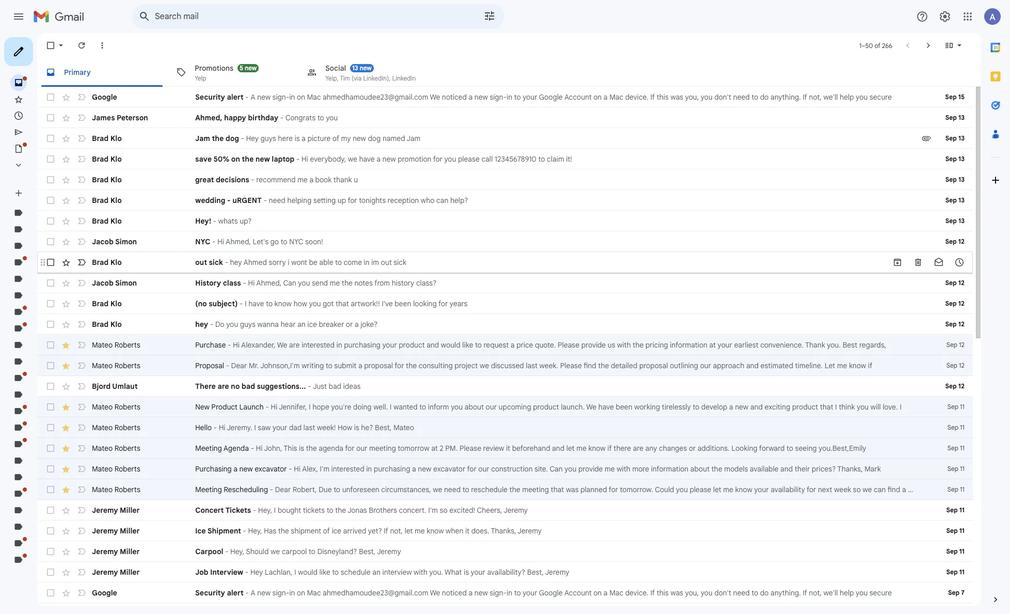 Task type: vqa. For each thing, say whether or not it's contained in the screenshot.
second 3 from the top
no



Task type: locate. For each thing, give the bounding box(es) containing it.
6 roberts from the top
[[115, 465, 140, 474]]

please right pm.
[[460, 444, 482, 453]]

0 vertical spatial best,
[[375, 423, 392, 433]]

more image
[[97, 40, 107, 51]]

8 row from the top
[[37, 232, 974, 252]]

0 vertical spatial meeting
[[369, 444, 396, 453]]

2 jeremy miller from the top
[[92, 527, 140, 536]]

social, 13 new messages, tab
[[299, 58, 429, 87]]

we'll
[[824, 92, 838, 102], [824, 589, 838, 598]]

for right planned
[[609, 485, 619, 495]]

1 horizontal spatial that
[[551, 485, 564, 495]]

the left detailed in the bottom right of the page
[[599, 361, 609, 371]]

schedule
[[341, 568, 371, 577]]

would
[[441, 341, 461, 350], [298, 568, 318, 577]]

hello - hi jeremy. i saw your dad last week! how is he? best, mateo
[[195, 423, 414, 433]]

ahmedhamoudee23@gmail.com for sep 7
[[323, 589, 429, 598]]

security alert - a new sign-in on mac ahmedhamoudee23@gmail.com we noticed a new sign-in to your google account on a mac device. if this was you, you don't need to do anything. if not, we'll help you secure for sep 7
[[195, 589, 892, 598]]

or
[[346, 320, 353, 329], [689, 444, 696, 453]]

1 horizontal spatial of
[[333, 134, 340, 143]]

information up outlining
[[670, 341, 708, 350]]

0 horizontal spatial excavator
[[255, 465, 287, 474]]

0 vertical spatial ahmedhamoudee23@gmail.com
[[323, 92, 429, 102]]

1 vertical spatial please
[[690, 485, 712, 495]]

provide for you
[[579, 465, 603, 474]]

you. left best
[[828, 341, 841, 350]]

2 we'll from the top
[[824, 589, 838, 598]]

for right up
[[348, 196, 357, 205]]

0 horizontal spatial nyc
[[195, 237, 211, 246]]

love.
[[883, 403, 899, 412]]

job
[[195, 568, 208, 577]]

toolbar
[[888, 257, 970, 268]]

4 klo from the top
[[111, 196, 122, 205]]

with right interview
[[414, 568, 428, 577]]

you, for sep 7
[[686, 589, 699, 598]]

1 horizontal spatial please
[[690, 485, 712, 495]]

nyc left "soon!"
[[289, 237, 304, 246]]

artwork!!
[[351, 299, 380, 308]]

4 mateo roberts from the top
[[92, 423, 140, 433]]

0 horizontal spatial last
[[304, 423, 315, 433]]

1 mateo roberts from the top
[[92, 341, 140, 350]]

named
[[383, 134, 405, 143]]

alert for sep 15
[[227, 92, 244, 102]]

well.
[[374, 403, 388, 412]]

this for sep 7
[[657, 589, 669, 598]]

brad for wedding
[[92, 196, 109, 205]]

1 horizontal spatial bad
[[329, 382, 342, 391]]

it right review
[[506, 444, 511, 453]]

spammy
[[33, 473, 61, 482]]

you, for sep 15
[[686, 92, 699, 102]]

meeting up purchasing
[[195, 444, 222, 453]]

project
[[455, 361, 478, 371]]

2 miller from the top
[[120, 527, 140, 536]]

1 vertical spatial let
[[714, 485, 722, 495]]

suitable
[[909, 485, 934, 495]]

1 horizontal spatial at
[[710, 341, 716, 350]]

ahmed, happy birthday - congrats to you
[[195, 113, 338, 122]]

provide left us
[[582, 341, 606, 350]]

we
[[430, 92, 440, 102], [277, 341, 287, 350], [587, 403, 597, 412], [430, 589, 440, 598]]

7 mateo roberts from the top
[[92, 485, 140, 495]]

security for sep 15
[[195, 92, 225, 102]]

secure
[[870, 92, 892, 102], [870, 589, 892, 598]]

yet?
[[368, 527, 382, 536]]

1 klo from the top
[[111, 134, 122, 143]]

ice shipment - hey, has the shipment of ice arrived yet? if not, let me know when it does. thanks, jeremy
[[195, 527, 542, 536]]

the left consulting
[[406, 361, 417, 371]]

sep 13 for book
[[946, 176, 965, 183]]

information down 'changes'
[[651, 465, 689, 474]]

if left there
[[608, 444, 612, 453]]

2 jacob from the top
[[92, 279, 114, 288]]

about down additions.
[[691, 465, 710, 474]]

necessary link
[[33, 341, 68, 350]]

account for sep 15
[[565, 92, 592, 102]]

that right got
[[336, 299, 349, 308]]

roberts for meeting rescheduling - dear robert, due to unforeseen circumstances, we need to reschedule the meeting that was planned for tomorrow. could you please let me know your availability for next week so we can find a suitable
[[115, 485, 140, 495]]

find left detailed in the bottom right of the page
[[584, 361, 597, 371]]

construction
[[492, 465, 533, 474]]

7
[[962, 589, 965, 597]]

0 vertical spatial noticed
[[442, 92, 467, 102]]

ahmedhamoudee23@gmail.com down linkedin),
[[323, 92, 429, 102]]

0 horizontal spatial out
[[195, 258, 207, 267]]

1 vertical spatial anything.
[[771, 589, 801, 598]]

wont
[[291, 258, 307, 267]]

security down yelp
[[195, 92, 225, 102]]

security for sep 7
[[195, 589, 225, 598]]

1 bad from the left
[[242, 382, 255, 391]]

last left week.
[[526, 361, 538, 371]]

ice for of
[[332, 527, 342, 536]]

hey left ahmed
[[230, 258, 242, 267]]

please right could in the bottom of the page
[[690, 485, 712, 495]]

ahmedhamoudee23@gmail.com down job interview - hey lachlan, i would like to schedule an interview with you. what is your availability? best, jeremy
[[323, 589, 429, 598]]

bad right just
[[329, 382, 342, 391]]

the left jonas on the left of the page
[[335, 506, 346, 515]]

navigation
[[0, 33, 124, 614]]

thanks, up the week
[[838, 465, 863, 474]]

2 brad from the top
[[92, 155, 109, 164]]

0 vertical spatial information
[[670, 341, 708, 350]]

account for sep 7
[[565, 589, 592, 598]]

- right purchase
[[228, 341, 231, 350]]

me left there
[[577, 444, 587, 453]]

an right "hear" at left bottom
[[298, 320, 306, 329]]

send
[[312, 279, 328, 288]]

13 for ahmed, happy birthday - congrats to you
[[959, 114, 965, 121]]

is right here
[[295, 134, 300, 143]]

nyc
[[195, 237, 211, 246], [289, 237, 304, 246]]

1 jacob simon from the top
[[92, 237, 137, 246]]

security down the job
[[195, 589, 225, 598]]

with for us
[[618, 341, 631, 350]]

25 row from the top
[[37, 583, 974, 604]]

roberts for meeting agenda - hi john, this is the agenda for our meeting tomorrow at 2 pm. please review it beforehand and let me know if there are any changes or additions. looking forward to seeing you.best,emily
[[115, 444, 140, 453]]

7 brad from the top
[[92, 299, 109, 308]]

0 horizontal spatial can
[[437, 196, 449, 205]]

1 vertical spatial have
[[249, 299, 264, 308]]

1 a from the top
[[251, 92, 256, 102]]

2 roberts from the top
[[115, 361, 140, 371]]

roberts for purchasing a new excavator - hi alex, i'm interested in purchasing a new excavator for our construction site. can you provide me with more information about the models available and their prices? thanks, mark
[[115, 465, 140, 474]]

not, for sep 7
[[810, 589, 822, 598]]

0 horizontal spatial i'm
[[320, 465, 330, 474]]

1 vertical spatial about
[[691, 465, 710, 474]]

2 vertical spatial please
[[460, 444, 482, 453]]

breaker
[[319, 320, 344, 329]]

0 vertical spatial provide
[[582, 341, 606, 350]]

hey, left should
[[230, 547, 244, 557]]

1 horizontal spatial can
[[550, 465, 563, 474]]

1 vertical spatial this
[[657, 589, 669, 598]]

we'll for sep 7
[[824, 589, 838, 598]]

tab list containing promotions
[[37, 58, 982, 87]]

5 row from the top
[[37, 169, 974, 190]]

due
[[319, 485, 332, 495]]

noticed for sep 15
[[442, 92, 467, 102]]

1 horizontal spatial meeting
[[523, 485, 549, 495]]

4 roberts from the top
[[115, 423, 140, 433]]

shipment
[[208, 527, 241, 536]]

1 this from the top
[[657, 92, 669, 102]]

1 vertical spatial simon
[[115, 279, 137, 288]]

guys left wanna
[[240, 320, 256, 329]]

i'm right "concert." on the bottom left of page
[[429, 506, 438, 515]]

is left he?
[[354, 423, 359, 433]]

13 for wedding - urgent - need helping setting up for tonights reception who can help?
[[959, 196, 965, 204]]

is
[[295, 134, 300, 143], [354, 423, 359, 433], [299, 444, 304, 453], [464, 568, 469, 577]]

0 horizontal spatial meeting
[[369, 444, 396, 453]]

we down mark
[[863, 485, 873, 495]]

thanks,
[[838, 465, 863, 474], [491, 527, 517, 536]]

1 brad klo from the top
[[92, 134, 122, 143]]

1 vertical spatial it
[[466, 527, 470, 536]]

2 vertical spatial not,
[[810, 589, 822, 598]]

0 horizontal spatial an
[[298, 320, 306, 329]]

meeting down he?
[[369, 444, 396, 453]]

1 miller from the top
[[120, 506, 140, 515]]

tab list
[[982, 33, 1011, 577], [37, 58, 982, 87]]

18 row from the top
[[37, 438, 974, 459]]

sep 15
[[946, 93, 965, 101]]

5 mateo roberts from the top
[[92, 444, 140, 453]]

1 dog from the left
[[226, 134, 239, 143]]

able
[[319, 258, 333, 267]]

2 ahmedhamoudee23@gmail.com from the top
[[323, 589, 429, 598]]

and right beforehand
[[552, 444, 565, 453]]

1 proposal from the left
[[364, 361, 393, 371]]

out up history
[[195, 258, 207, 267]]

miller for carpool
[[120, 547, 140, 557]]

0 vertical spatial help
[[840, 92, 855, 102]]

1 vertical spatial jacob simon
[[92, 279, 137, 288]]

mateo roberts for proposal
[[92, 361, 140, 371]]

1 vertical spatial help
[[840, 589, 855, 598]]

me right let
[[838, 361, 848, 371]]

2
[[440, 444, 444, 453]]

3 sep 13 from the top
[[946, 155, 965, 163]]

for left the next
[[807, 485, 817, 495]]

proposal
[[195, 361, 224, 371]]

a down should
[[251, 589, 256, 598]]

mateo roberts for meeting agenda
[[92, 444, 140, 453]]

brad klo for (no
[[92, 299, 122, 308]]

2 account from the top
[[565, 589, 592, 598]]

sep 13
[[946, 114, 965, 121], [946, 134, 965, 142], [946, 155, 965, 163], [946, 176, 965, 183], [946, 196, 965, 204], [946, 217, 965, 225]]

let down "concert." on the bottom left of page
[[405, 527, 413, 536]]

in
[[289, 92, 295, 102], [507, 92, 513, 102], [364, 258, 370, 267], [337, 341, 342, 350], [366, 465, 372, 474], [289, 589, 295, 598], [507, 589, 513, 598]]

1 horizontal spatial nyc
[[289, 237, 304, 246]]

13
[[352, 64, 358, 72], [959, 114, 965, 121], [959, 134, 965, 142], [959, 155, 965, 163], [959, 176, 965, 183], [959, 196, 965, 204], [959, 217, 965, 225]]

search mail image
[[135, 7, 154, 26]]

toggle split pane mode image
[[945, 40, 955, 51]]

brad klo for jam
[[92, 134, 122, 143]]

this
[[657, 92, 669, 102], [657, 589, 669, 598]]

3 jeremy miller from the top
[[92, 547, 140, 557]]

2 out from the left
[[381, 258, 392, 267]]

settings image
[[939, 10, 952, 23]]

not, for sep 15
[[810, 92, 822, 102]]

1 vertical spatial security alert - a new sign-in on mac ahmedhamoudee23@gmail.com we noticed a new sign-in to your google account on a mac device. if this was you, you don't need to do anything. if not, we'll help you secure
[[195, 589, 892, 598]]

meeting
[[195, 444, 222, 453], [195, 485, 222, 495]]

2 brad klo from the top
[[92, 155, 122, 164]]

detailed
[[611, 361, 638, 371]]

1 vertical spatial ahmed,
[[226, 237, 251, 246]]

of right shipment
[[323, 527, 330, 536]]

11 for job interview - hey lachlan, i would like to schedule an interview with you. what is your availability? best, jeremy
[[960, 568, 965, 576]]

does.
[[472, 527, 490, 536]]

3 mateo roberts from the top
[[92, 403, 140, 412]]

2 horizontal spatial are
[[633, 444, 644, 453]]

jeremy miller for concert tickets
[[92, 506, 140, 515]]

0 vertical spatial don't
[[715, 92, 732, 102]]

1 security alert - a new sign-in on mac ahmedhamoudee23@gmail.com we noticed a new sign-in to your google account on a mac device. if this was you, you don't need to do anything. if not, we'll help you secure from the top
[[195, 92, 892, 102]]

thanks, right does.
[[491, 527, 517, 536]]

nyc - hi ahmed, let's go to nyc soon!
[[195, 237, 323, 246]]

2 secure from the top
[[870, 589, 892, 598]]

working
[[635, 403, 661, 412]]

find left suitable
[[888, 485, 901, 495]]

1 horizontal spatial let
[[567, 444, 575, 453]]

we right should
[[271, 547, 280, 557]]

0 vertical spatial are
[[289, 341, 300, 350]]

please right quote.
[[558, 341, 580, 350]]

2 this from the top
[[657, 589, 669, 598]]

14 row from the top
[[37, 356, 974, 376]]

jonas
[[348, 506, 367, 515]]

11 for meeting agenda - hi john, this is the agenda for our meeting tomorrow at 2 pm. please review it beforehand and let me know if there are any changes or additions. looking forward to seeing you.best,emily
[[961, 444, 965, 452]]

mateo roberts for purchase
[[92, 341, 140, 350]]

know left there
[[589, 444, 606, 453]]

1 noticed from the top
[[442, 92, 467, 102]]

help for sep 7
[[840, 589, 855, 598]]

0 vertical spatial hey,
[[258, 506, 272, 515]]

1 vertical spatial i'm
[[429, 506, 438, 515]]

mateo-
[[33, 324, 58, 333]]

purchasing up the circumstances,
[[374, 465, 411, 474]]

miller for ice shipment
[[120, 527, 140, 536]]

ice
[[308, 320, 317, 329], [332, 527, 342, 536]]

1 device. from the top
[[626, 92, 649, 102]]

1 anything. from the top
[[771, 92, 801, 102]]

1 ahmedhamoudee23@gmail.com from the top
[[323, 92, 429, 102]]

alert up happy
[[227, 92, 244, 102]]

0 vertical spatial please
[[458, 155, 480, 164]]

0 horizontal spatial that
[[336, 299, 349, 308]]

toolbar inside row
[[888, 257, 970, 268]]

2 device. from the top
[[626, 589, 649, 598]]

best, right he?
[[375, 423, 392, 433]]

1 horizontal spatial guys
[[261, 134, 276, 143]]

1 security from the top
[[195, 92, 225, 102]]

1 alert from the top
[[227, 92, 244, 102]]

6 mateo roberts from the top
[[92, 465, 140, 474]]

0 horizontal spatial have
[[249, 299, 264, 308]]

row
[[37, 87, 974, 107], [37, 107, 974, 128], [37, 128, 974, 149], [37, 149, 974, 169], [37, 169, 974, 190], [37, 190, 974, 211], [37, 211, 974, 232], [37, 232, 974, 252], [37, 252, 974, 273], [37, 273, 974, 294], [37, 294, 974, 314], [37, 314, 974, 335], [37, 335, 974, 356], [37, 356, 974, 376], [37, 376, 974, 397], [37, 397, 974, 418], [37, 418, 974, 438], [37, 438, 974, 459], [37, 459, 974, 480], [37, 480, 974, 500], [37, 500, 974, 521], [37, 521, 974, 542], [37, 542, 974, 562], [37, 562, 974, 583], [37, 583, 974, 604], [37, 604, 974, 614]]

not,
[[810, 92, 822, 102], [390, 527, 403, 536], [810, 589, 822, 598]]

bad right no
[[242, 382, 255, 391]]

hi
[[302, 155, 308, 164], [218, 237, 224, 246], [248, 279, 255, 288], [233, 341, 240, 350], [271, 403, 278, 412], [219, 423, 226, 433], [256, 444, 263, 453], [294, 465, 301, 474]]

23 row from the top
[[37, 542, 974, 562]]

know left when
[[427, 527, 444, 536]]

klo for wedding - urgent
[[111, 196, 122, 205]]

17 row from the top
[[37, 418, 974, 438]]

secure for sep 7
[[870, 589, 892, 598]]

5 brad from the top
[[92, 217, 109, 226]]

1 vertical spatial do
[[761, 589, 769, 598]]

can
[[283, 279, 297, 288], [550, 465, 563, 474]]

0 horizontal spatial if
[[608, 444, 612, 453]]

- right the shipment
[[243, 527, 246, 536]]

secure for sep 15
[[870, 92, 892, 102]]

miller for concert tickets
[[120, 506, 140, 515]]

1 vertical spatial can
[[550, 465, 563, 474]]

noticed for sep 7
[[442, 589, 467, 598]]

mateo roberts for new product launch
[[92, 403, 140, 412]]

2 vertical spatial best,
[[527, 568, 544, 577]]

anything. for sep 15
[[771, 92, 801, 102]]

hi right "class"
[[248, 279, 255, 288]]

7 row from the top
[[37, 211, 974, 232]]

13 inside tab
[[352, 64, 358, 72]]

have
[[359, 155, 375, 164], [249, 299, 264, 308], [599, 403, 614, 412]]

1 excavator from the left
[[255, 465, 287, 474]]

1 vertical spatial like
[[320, 568, 330, 577]]

ad
[[33, 208, 42, 218]]

older image
[[924, 40, 934, 51]]

- left do
[[210, 320, 214, 329]]

ahmed
[[244, 258, 267, 267]]

dad
[[289, 423, 302, 433]]

brad for jam
[[92, 134, 109, 143]]

umlaut
[[112, 382, 138, 391]]

roberts for proposal - dear mr. johnson,i'm writing to submit a proposal for the consulting project we discussed last week. please find the detailed proposal outlining our approach and estimated timeline. let me know if
[[115, 361, 140, 371]]

1 vertical spatial can
[[874, 485, 886, 495]]

2 klo from the top
[[111, 155, 122, 164]]

0 horizontal spatial would
[[298, 568, 318, 577]]

been
[[395, 299, 412, 308], [616, 403, 633, 412]]

mateo for hello
[[92, 423, 113, 433]]

he?
[[361, 423, 373, 433]]

1 account from the top
[[565, 92, 592, 102]]

with for me
[[617, 465, 631, 474]]

purchase - hi alexander, we are interested in purchasing your product and would like to request a price quote. please provide us with the pricing information at your earliest convenience. thank you. best regards,
[[195, 341, 887, 350]]

None checkbox
[[45, 113, 56, 123], [45, 195, 56, 206], [45, 278, 56, 288], [45, 361, 56, 371], [45, 381, 56, 392], [45, 443, 56, 454], [45, 464, 56, 474], [45, 526, 56, 536], [45, 547, 56, 557], [45, 567, 56, 578], [45, 588, 56, 598], [45, 113, 56, 123], [45, 195, 56, 206], [45, 278, 56, 288], [45, 361, 56, 371], [45, 381, 56, 392], [45, 443, 56, 454], [45, 464, 56, 474], [45, 526, 56, 536], [45, 547, 56, 557], [45, 567, 56, 578], [45, 588, 56, 598]]

promoting link
[[33, 374, 70, 383]]

hi left jennifer,
[[271, 403, 278, 412]]

0 vertical spatial was
[[671, 92, 684, 102]]

1 horizontal spatial if
[[869, 361, 873, 371]]

1 horizontal spatial like
[[463, 341, 473, 350]]

4 brad from the top
[[92, 196, 109, 205]]

3 brad klo from the top
[[92, 175, 122, 184]]

1 horizontal spatial or
[[689, 444, 696, 453]]

promoting
[[33, 374, 70, 383]]

robert,
[[293, 485, 317, 495]]

sep 13 for you
[[946, 114, 965, 121]]

0 vertical spatial you,
[[686, 92, 699, 102]]

0 horizontal spatial dog
[[226, 134, 239, 143]]

0 vertical spatial security
[[195, 92, 225, 102]]

1 jam from the left
[[195, 134, 210, 143]]

me down "concert." on the bottom left of page
[[415, 527, 425, 536]]

0 horizontal spatial been
[[395, 299, 412, 308]]

ice left breaker
[[308, 320, 317, 329]]

7 klo from the top
[[111, 299, 122, 308]]

out
[[195, 258, 207, 267], [381, 258, 392, 267]]

tickets
[[226, 506, 251, 515]]

help for sep 15
[[840, 92, 855, 102]]

1 jeremy miller from the top
[[92, 506, 140, 515]]

None checkbox
[[45, 40, 56, 51], [45, 92, 56, 102], [45, 133, 56, 144], [45, 154, 56, 164], [45, 175, 56, 185], [45, 216, 56, 226], [45, 237, 56, 247], [45, 257, 56, 268], [45, 299, 56, 309], [45, 319, 56, 330], [45, 340, 56, 350], [45, 402, 56, 412], [45, 423, 56, 433], [45, 485, 56, 495], [45, 505, 56, 516], [45, 40, 56, 51], [45, 92, 56, 102], [45, 133, 56, 144], [45, 154, 56, 164], [45, 175, 56, 185], [45, 216, 56, 226], [45, 237, 56, 247], [45, 257, 56, 268], [45, 299, 56, 309], [45, 319, 56, 330], [45, 340, 56, 350], [45, 402, 56, 412], [45, 423, 56, 433], [45, 485, 56, 495], [45, 505, 56, 516]]

ahmedhamoudee23@gmail.com
[[323, 92, 429, 102], [323, 589, 429, 598]]

2 you, from the top
[[686, 589, 699, 598]]

purchasing down joke?
[[344, 341, 381, 350]]

1 horizontal spatial last
[[526, 361, 538, 371]]

so left excited!
[[440, 506, 448, 515]]

7 brad klo from the top
[[92, 299, 122, 308]]

sep 11 for meeting agenda - hi john, this is the agenda for our meeting tomorrow at 2 pm. please review it beforehand and let me know if there are any changes or additions. looking forward to seeing you.best,emily
[[948, 444, 965, 452]]

or right breaker
[[346, 320, 353, 329]]

- left alex,
[[289, 465, 292, 474]]

1 horizontal spatial thanks,
[[838, 465, 863, 474]]

who
[[421, 196, 435, 205]]

alert down interview
[[227, 589, 244, 598]]

6 klo from the top
[[111, 258, 122, 267]]

1 do from the top
[[761, 92, 769, 102]]

sep 11 for purchasing a new excavator - hi alex, i'm interested in purchasing a new excavator for our construction site. can you provide me with more information about the models available and their prices? thanks, mark
[[948, 465, 965, 473]]

soon link
[[33, 440, 51, 449]]

i right lachlan, at bottom left
[[295, 568, 296, 577]]

i'm right alex,
[[320, 465, 330, 474]]

1 brad from the top
[[92, 134, 109, 143]]

the
[[212, 134, 224, 143], [242, 155, 254, 164], [342, 279, 353, 288], [633, 341, 644, 350], [406, 361, 417, 371], [599, 361, 609, 371], [306, 444, 317, 453], [712, 465, 723, 474], [510, 485, 521, 495], [335, 506, 346, 515], [278, 527, 289, 536]]

1 vertical spatial jacob
[[92, 279, 114, 288]]

11 for meeting rescheduling - dear robert, due to unforeseen circumstances, we need to reschedule the meeting that was planned for tomorrow. could you please let me know your availability for next week so we can find a suitable
[[961, 486, 965, 493]]

an left interview
[[373, 568, 381, 577]]

2 sep 13 from the top
[[946, 134, 965, 142]]

hello
[[195, 423, 212, 433]]

week!
[[317, 423, 336, 433]]

class
[[223, 279, 241, 288]]

4 sep 13 from the top
[[946, 176, 965, 183]]

0 horizontal spatial it
[[466, 527, 470, 536]]

1 don't from the top
[[715, 92, 732, 102]]

2 horizontal spatial have
[[599, 403, 614, 412]]

2 mateo roberts from the top
[[92, 361, 140, 371]]

you.best,emily
[[819, 444, 867, 453]]

row containing james peterson
[[37, 107, 974, 128]]

19 row from the top
[[37, 459, 974, 480]]

2 row from the top
[[37, 107, 974, 128]]

ice for an
[[308, 320, 317, 329]]

trashy link
[[33, 539, 56, 548]]

sick up "history"
[[394, 258, 407, 267]]

1 help from the top
[[840, 92, 855, 102]]

1 vertical spatial a
[[251, 589, 256, 598]]

1 vertical spatial hey
[[250, 568, 263, 577]]

mac
[[307, 92, 321, 102], [610, 92, 624, 102], [307, 589, 321, 598], [610, 589, 624, 598]]

2 do from the top
[[761, 589, 769, 598]]

we'll for sep 15
[[824, 92, 838, 102]]

ahmed, down sorry
[[256, 279, 282, 288]]

a for sep 15
[[251, 92, 256, 102]]

0 vertical spatial jacob simon
[[92, 237, 137, 246]]

soon
[[33, 440, 51, 449]]

and left their
[[781, 465, 793, 474]]

ahmedhamoudee23@gmail.com for sep 15
[[323, 92, 429, 102]]

0 vertical spatial last
[[526, 361, 538, 371]]

carpool
[[282, 547, 307, 557]]

2 a from the top
[[251, 589, 256, 598]]

None search field
[[132, 4, 504, 29]]

3 brad from the top
[[92, 175, 109, 184]]

models
[[725, 465, 749, 474]]

setting
[[314, 196, 336, 205]]

3 klo from the top
[[111, 175, 122, 184]]

1 horizontal spatial hey
[[230, 258, 242, 267]]

hi down the hey! - whats up?
[[218, 237, 224, 246]]

doing
[[353, 403, 372, 412]]

2 bad from the left
[[329, 382, 342, 391]]

3 roberts from the top
[[115, 403, 140, 412]]

outlining
[[670, 361, 699, 371]]

me right send
[[330, 279, 340, 288]]

2 vertical spatial with
[[414, 568, 428, 577]]

week.
[[540, 361, 559, 371]]

0 horizontal spatial let
[[405, 527, 413, 536]]

2 vertical spatial ahmed,
[[256, 279, 282, 288]]

excavator
[[255, 465, 287, 474], [434, 465, 466, 474]]

2 don't from the top
[[715, 589, 732, 598]]

purchasing
[[195, 465, 232, 474]]

4 row from the top
[[37, 149, 974, 169]]

1 horizontal spatial ice
[[332, 527, 342, 536]]

at left 2
[[432, 444, 438, 453]]

advanced search options image
[[480, 6, 500, 26]]

provide up planned
[[579, 465, 603, 474]]

1 vertical spatial at
[[432, 444, 438, 453]]

- right proposal
[[226, 361, 229, 371]]

0 vertical spatial a
[[251, 92, 256, 102]]

1 vertical spatial noticed
[[442, 589, 467, 598]]

save
[[195, 155, 212, 164]]

2 alert from the top
[[227, 589, 244, 598]]

main content
[[37, 33, 982, 614]]

please
[[558, 341, 580, 350], [561, 361, 582, 371], [460, 444, 482, 453]]

0 vertical spatial you.
[[828, 341, 841, 350]]

0 vertical spatial not,
[[810, 92, 822, 102]]

7 roberts from the top
[[115, 485, 140, 495]]

brad klo for save
[[92, 155, 122, 164]]

mateo roberts for purchasing a new excavator
[[92, 465, 140, 474]]

1 sep 13 from the top
[[946, 114, 965, 121]]

1 vertical spatial best,
[[359, 547, 376, 557]]

4 jeremy miller from the top
[[92, 568, 140, 577]]

let up purchasing a new excavator - hi alex, i'm interested in purchasing a new excavator for our construction site. can you provide me with more information about the models available and their prices? thanks, mark
[[567, 444, 575, 453]]

a up birthday
[[251, 92, 256, 102]]

been right i've
[[395, 299, 412, 308]]

0 horizontal spatial proposal
[[364, 361, 393, 371]]



Task type: describe. For each thing, give the bounding box(es) containing it.
11 for hello - hi jeremy. i saw your dad last week! how is he? best, mateo
[[961, 424, 965, 431]]

stars link
[[33, 506, 50, 515]]

save 50% on the new laptop - hi everybody, we have a new promotion for you please call 12345678910 to claim it!
[[195, 155, 573, 164]]

klo for save 50% on the new laptop
[[111, 155, 122, 164]]

0 vertical spatial i'm
[[320, 465, 330, 474]]

6 brad from the top
[[92, 258, 109, 267]]

1 vertical spatial of
[[333, 134, 340, 143]]

1 vertical spatial interested
[[331, 465, 365, 474]]

bad
[[33, 241, 46, 251]]

sep 11 for new product launch - hi jennifer, i hope you're doing well. i wanted to inform you about our upcoming product launch. we have been working tirelessly to develop a new and exciting product that i think you will love. i
[[948, 403, 965, 411]]

brad for save
[[92, 155, 109, 164]]

and down earliest
[[747, 361, 759, 371]]

0 vertical spatial an
[[298, 320, 306, 329]]

1 vertical spatial if
[[608, 444, 612, 453]]

don't for sep 15
[[715, 92, 732, 102]]

joke?
[[361, 320, 378, 329]]

our down he?
[[357, 444, 368, 453]]

laptop
[[272, 155, 295, 164]]

mateo for new product launch
[[92, 403, 113, 412]]

roberts for purchase - hi alexander, we are interested in purchasing your product and would like to request a price quote. please provide us with the pricing information at your earliest convenience. thank you. best regards,
[[115, 341, 140, 350]]

soon!
[[305, 237, 323, 246]]

- right rescheduling on the left bottom of page
[[270, 485, 273, 495]]

things
[[58, 324, 82, 333]]

security alert - a new sign-in on mac ahmedhamoudee23@gmail.com we noticed a new sign-in to your google account on a mac device. if this was you, you don't need to do anything. if not, we'll help you secure for sep 15
[[195, 92, 892, 102]]

brad klo for hey!
[[92, 217, 122, 226]]

0 vertical spatial if
[[869, 361, 873, 371]]

1 vertical spatial purchasing
[[374, 465, 411, 474]]

i left think
[[836, 403, 838, 412]]

8 brad klo from the top
[[92, 320, 122, 329]]

promotions, 5 new messages, tab
[[168, 58, 298, 87]]

2 vertical spatial hey,
[[230, 547, 244, 557]]

mateo for proposal
[[92, 361, 113, 371]]

urgent
[[233, 196, 262, 205]]

claim
[[547, 155, 565, 164]]

- right "tickets"
[[253, 506, 256, 515]]

jeremy miller for ice shipment
[[92, 527, 140, 536]]

sep 11 for job interview - hey lachlan, i would like to schedule an interview with you. what is your availability? best, jeremy
[[947, 568, 965, 576]]

1 vertical spatial was
[[566, 485, 579, 495]]

- right launch
[[266, 403, 269, 412]]

hey, for hey, i bought tickets to the jonas brothers concert. i'm so excited! cheers, jeremy
[[258, 506, 272, 515]]

i left bought
[[274, 506, 276, 515]]

purchase
[[195, 341, 226, 350]]

0 horizontal spatial are
[[218, 382, 229, 391]]

i right love. on the bottom right of page
[[900, 403, 902, 412]]

2 horizontal spatial that
[[821, 403, 834, 412]]

sep 13 for -
[[946, 155, 965, 163]]

13 for save 50% on the new laptop - hi everybody, we have a new promotion for you please call 12345678910 to claim it!
[[959, 155, 965, 163]]

alert for sep 7
[[227, 589, 244, 598]]

hey!
[[195, 217, 211, 226]]

3 row from the top
[[37, 128, 974, 149]]

i left saw
[[254, 423, 256, 433]]

hi left john,
[[256, 444, 263, 453]]

years
[[450, 299, 468, 308]]

for left years on the left of the page
[[439, 299, 448, 308]]

1 horizontal spatial so
[[854, 485, 861, 495]]

school link
[[33, 407, 57, 416]]

a for sep 7
[[251, 589, 256, 598]]

submit
[[334, 361, 357, 371]]

1 vertical spatial please
[[561, 361, 582, 371]]

education
[[33, 291, 66, 300]]

main content containing promotions
[[37, 33, 982, 614]]

brad klo for wedding
[[92, 196, 122, 205]]

our up reschedule
[[479, 465, 490, 474]]

8 klo from the top
[[111, 320, 122, 329]]

refresh image
[[76, 40, 87, 51]]

there
[[614, 444, 632, 453]]

0 horizontal spatial at
[[432, 444, 438, 453]]

how
[[338, 423, 352, 433]]

1 vertical spatial meeting
[[523, 485, 549, 495]]

16 row from the top
[[37, 397, 974, 418]]

week
[[835, 485, 852, 495]]

the left pricing
[[633, 341, 644, 350]]

birthday
[[248, 113, 279, 122]]

best
[[843, 341, 858, 350]]

- right 'agenda'
[[251, 444, 254, 453]]

starred link
[[33, 95, 57, 104]]

social
[[326, 63, 346, 73]]

0 vertical spatial interested
[[302, 341, 335, 350]]

mr.
[[249, 361, 259, 371]]

11 for new product launch - hi jennifer, i hope you're doing well. i wanted to inform you about our upcoming product launch. we have been working tirelessly to develop a new and exciting product that i think you will love. i
[[961, 403, 965, 411]]

hi left jeremy.
[[219, 423, 226, 433]]

sep 11 for hello - hi jeremy. i saw your dad last week! how is he? best, mateo
[[948, 424, 965, 431]]

hi left alex,
[[294, 465, 301, 474]]

4 miller from the top
[[120, 568, 140, 577]]

24 row from the top
[[37, 562, 974, 583]]

2 proposal from the left
[[640, 361, 668, 371]]

sep 7
[[949, 589, 965, 597]]

promotion
[[398, 155, 432, 164]]

timeline.
[[796, 361, 823, 371]]

exciting
[[765, 403, 791, 412]]

- right hello at the left of page
[[214, 423, 217, 433]]

0 vertical spatial at
[[710, 341, 716, 350]]

starrington link
[[33, 489, 73, 499]]

0 vertical spatial that
[[336, 299, 349, 308]]

13 row from the top
[[37, 335, 974, 356]]

0 horizontal spatial product
[[399, 341, 425, 350]]

1 vertical spatial you.
[[430, 568, 443, 577]]

1 vertical spatial so
[[440, 506, 448, 515]]

anything. for sep 7
[[771, 589, 801, 598]]

0 vertical spatial hey
[[246, 134, 259, 143]]

james
[[92, 113, 115, 122]]

1 vertical spatial dear
[[275, 485, 291, 495]]

the up 'decisions' at the top left of page
[[242, 155, 254, 164]]

meeting for meeting agenda - hi john, this is the agenda for our meeting tomorrow at 2 pm. please review it beforehand and let me know if there are any changes or additions. looking forward to seeing you.best,emily
[[195, 444, 222, 453]]

for up reschedule
[[467, 465, 477, 474]]

klo for (no subject)
[[111, 299, 122, 308]]

me down models
[[724, 485, 734, 495]]

know left how
[[275, 299, 292, 308]]

mateo for meeting rescheduling
[[92, 485, 113, 495]]

the right the has
[[278, 527, 289, 536]]

starrington
[[33, 489, 73, 499]]

support image
[[917, 10, 929, 23]]

mateo roberts for meeting rescheduling
[[92, 485, 140, 495]]

could
[[655, 485, 675, 495]]

seeing
[[796, 444, 817, 453]]

history
[[195, 279, 221, 288]]

the up "50%"
[[212, 134, 224, 143]]

2 simon from the top
[[115, 279, 137, 288]]

- right laptop
[[296, 155, 300, 164]]

subject)
[[209, 299, 238, 308]]

tomorrow
[[398, 444, 430, 453]]

Search mail text field
[[155, 11, 455, 22]]

sep 13 for setting
[[946, 196, 965, 204]]

spammington
[[33, 456, 79, 466]]

do for sep 15
[[761, 92, 769, 102]]

our left upcoming
[[486, 403, 497, 412]]

ideas
[[343, 382, 361, 391]]

decisions
[[216, 175, 249, 184]]

hear
[[281, 320, 296, 329]]

inbox link
[[33, 78, 53, 87]]

2 jam from the left
[[407, 134, 421, 143]]

2 vertical spatial that
[[551, 485, 564, 495]]

0 horizontal spatial like
[[320, 568, 330, 577]]

2 sick from the left
[[394, 258, 407, 267]]

1 simon from the top
[[115, 237, 137, 246]]

concert.
[[399, 506, 427, 515]]

out sick - hey ahmed sorry i wont be able to come in im out sick
[[195, 258, 407, 267]]

great decisions - recommend me a book thank u
[[195, 175, 358, 184]]

i've
[[382, 299, 393, 308]]

sent
[[33, 128, 48, 137]]

22 row from the top
[[37, 521, 974, 542]]

product
[[212, 403, 238, 412]]

hey, for hey, has the shipment of ice arrived yet? if not, let me know when it does. thanks, jeremy
[[248, 527, 262, 536]]

0 horizontal spatial about
[[465, 403, 484, 412]]

8 brad from the top
[[92, 320, 109, 329]]

1 horizontal spatial you.
[[828, 341, 841, 350]]

our right outlining
[[701, 361, 712, 371]]

- left just
[[308, 382, 311, 391]]

- down should
[[246, 589, 249, 598]]

we up u
[[348, 155, 357, 164]]

- down happy
[[241, 134, 244, 143]]

and up consulting
[[427, 341, 439, 350]]

everybody,
[[310, 155, 346, 164]]

hi left alexander,
[[233, 341, 240, 350]]

13 for hey! - whats up?
[[959, 217, 965, 225]]

- left the urgent
[[227, 196, 231, 205]]

inbox
[[33, 78, 53, 87]]

know down best
[[850, 361, 867, 371]]

meeting for meeting rescheduling - dear robert, due to unforeseen circumstances, we need to reschedule the meeting that was planned for tomorrow. could you please let me know your availability for next week so we can find a suitable
[[195, 485, 222, 495]]

this for sep 15
[[657, 92, 669, 102]]

1 horizontal spatial i'm
[[429, 506, 438, 515]]

0 horizontal spatial guys
[[240, 320, 256, 329]]

hi down jam the dog - hey guys here is a picture of my new dog named jam
[[302, 155, 308, 164]]

- right "class"
[[243, 279, 246, 288]]

ondaschedule link
[[33, 357, 82, 366]]

20 row from the top
[[37, 480, 974, 500]]

1 horizontal spatial an
[[373, 568, 381, 577]]

estimated
[[761, 361, 794, 371]]

primary tab
[[37, 58, 167, 87]]

1 vertical spatial thanks,
[[491, 527, 517, 536]]

6 brad klo from the top
[[92, 258, 122, 267]]

the left notes
[[342, 279, 353, 288]]

me up 'helping'
[[298, 175, 308, 184]]

1 sick from the left
[[209, 258, 223, 267]]

their
[[795, 465, 811, 474]]

spammington link
[[33, 456, 79, 466]]

- up happy
[[246, 92, 249, 102]]

device. for sep 7
[[626, 589, 649, 598]]

promotions
[[195, 63, 234, 73]]

and left exciting
[[751, 403, 763, 412]]

the down construction
[[510, 485, 521, 495]]

draftington link
[[33, 274, 70, 284]]

0 horizontal spatial hey
[[195, 320, 208, 329]]

u
[[354, 175, 358, 184]]

- right carpool
[[225, 547, 229, 557]]

0 vertical spatial let
[[567, 444, 575, 453]]

brad for great
[[92, 175, 109, 184]]

2 excavator from the left
[[434, 465, 466, 474]]

brad for (no
[[92, 299, 109, 308]]

circumstances,
[[381, 485, 431, 495]]

1 nyc from the left
[[195, 237, 211, 246]]

navigation containing inbox
[[0, 33, 124, 614]]

we right project
[[480, 361, 489, 371]]

0 vertical spatial ahmed,
[[195, 113, 222, 122]]

brad klo for great
[[92, 175, 122, 184]]

tickets
[[303, 506, 325, 515]]

i right subject)
[[245, 299, 247, 308]]

1 vertical spatial find
[[888, 485, 901, 495]]

2 vertical spatial let
[[405, 527, 413, 536]]

0 horizontal spatial please
[[458, 155, 480, 164]]

13 for great decisions - recommend me a book thank u
[[959, 176, 965, 183]]

the left agenda
[[306, 444, 317, 453]]

purchasing a new excavator - hi alex, i'm interested in purchasing a new excavator for our construction site. can you provide me with more information about the models available and their prices? thanks, mark
[[195, 465, 882, 474]]

mateo for purchase
[[92, 341, 113, 350]]

mateo for purchasing a new excavator
[[92, 465, 113, 474]]

thank
[[334, 175, 352, 184]]

1 horizontal spatial it
[[506, 444, 511, 453]]

6 row from the top
[[37, 190, 974, 211]]

mateo for meeting agenda
[[92, 444, 113, 453]]

0 vertical spatial can
[[437, 196, 449, 205]]

2 nyc from the left
[[289, 237, 304, 246]]

was for sep 15
[[671, 92, 684, 102]]

1 vertical spatial been
[[616, 403, 633, 412]]

- right subject)
[[240, 299, 243, 308]]

12 row from the top
[[37, 314, 974, 335]]

0 vertical spatial thanks,
[[838, 465, 863, 474]]

2 jacob simon from the top
[[92, 279, 137, 288]]

more
[[633, 465, 650, 474]]

snoozed
[[33, 111, 62, 120]]

6 sep 13 from the top
[[946, 217, 965, 225]]

2 horizontal spatial let
[[714, 485, 722, 495]]

0 vertical spatial hey
[[230, 258, 242, 267]]

device. for sep 15
[[626, 92, 649, 102]]

primary
[[64, 67, 91, 77]]

provide for please
[[582, 341, 606, 350]]

1 jacob from the top
[[92, 237, 114, 246]]

9 row from the top
[[37, 252, 974, 273]]

is right what
[[464, 568, 469, 577]]

26 row from the top
[[37, 604, 974, 614]]

new product launch - hi jennifer, i hope you're doing well. i wanted to inform you about our upcoming product launch. we have been working tirelessly to develop a new and exciting product that i think you will love. i
[[195, 403, 902, 412]]

brad for hey!
[[92, 217, 109, 226]]

approach
[[713, 361, 745, 371]]

gmail image
[[33, 6, 89, 27]]

sendington
[[33, 423, 73, 433]]

linkedin
[[392, 74, 416, 82]]

0 horizontal spatial or
[[346, 320, 353, 329]]

i right well.
[[390, 403, 392, 412]]

klo for great decisions
[[111, 175, 122, 184]]

- right hey!
[[213, 217, 217, 226]]

we right the circumstances,
[[433, 485, 442, 495]]

snoozed link
[[33, 111, 62, 120]]

be
[[309, 258, 318, 267]]

tomorrow.
[[620, 485, 654, 495]]

(no subject) - i have to know how you got that artwork!! i've been looking for years
[[195, 299, 468, 308]]

do for sep 7
[[761, 589, 769, 598]]

- right the urgent
[[264, 196, 267, 205]]

2 dog from the left
[[368, 134, 381, 143]]

2 horizontal spatial ahmed,
[[256, 279, 282, 288]]

ondaschedule
[[33, 357, 82, 366]]

2 vertical spatial of
[[323, 527, 330, 536]]

1 vertical spatial not,
[[390, 527, 403, 536]]

1 horizontal spatial would
[[441, 341, 461, 350]]

2 vertical spatial have
[[599, 403, 614, 412]]

- up "class"
[[225, 258, 228, 267]]

me down there
[[605, 465, 615, 474]]

i left hope
[[309, 403, 311, 412]]

know down models
[[736, 485, 753, 495]]

has attachment image
[[922, 133, 932, 144]]

i
[[288, 258, 290, 267]]

- right interview
[[245, 568, 249, 577]]

peterson
[[117, 113, 148, 122]]

21 row from the top
[[37, 500, 974, 521]]

jeremy miller for carpool
[[92, 547, 140, 557]]

0 vertical spatial purchasing
[[344, 341, 381, 350]]

alexander,
[[241, 341, 276, 350]]

1 horizontal spatial are
[[289, 341, 300, 350]]

2 horizontal spatial product
[[793, 403, 819, 412]]

don't for sep 7
[[715, 589, 732, 598]]

unforeseen
[[342, 485, 380, 495]]

work
[[33, 555, 51, 565]]

1 horizontal spatial product
[[533, 403, 559, 412]]

imports
[[33, 307, 61, 317]]

0 horizontal spatial dear
[[231, 361, 247, 371]]

for right agenda
[[345, 444, 355, 453]]

james peterson
[[92, 113, 148, 122]]

0 vertical spatial find
[[584, 361, 597, 371]]

0 vertical spatial have
[[359, 155, 375, 164]]

klo for hey!
[[111, 217, 122, 226]]

for right promotion
[[433, 155, 443, 164]]

for left consulting
[[395, 361, 404, 371]]

the left models
[[712, 465, 723, 474]]

0 vertical spatial of
[[875, 42, 881, 49]]

10 row from the top
[[37, 273, 974, 294]]

up
[[338, 196, 346, 205]]

11 for purchasing a new excavator - hi alex, i'm interested in purchasing a new excavator for our construction site. can you provide me with more information about the models available and their prices? thanks, mark
[[961, 465, 965, 473]]

hey! - whats up?
[[195, 217, 252, 226]]

klo for jam the dog
[[111, 134, 122, 143]]

1 out from the left
[[195, 258, 207, 267]]

1 row from the top
[[37, 87, 974, 107]]

tim
[[340, 74, 350, 82]]

1 vertical spatial or
[[689, 444, 696, 453]]

helping
[[287, 196, 312, 205]]

- left congrats
[[280, 113, 284, 122]]

prices?
[[812, 465, 836, 474]]

recommend
[[256, 175, 296, 184]]

roberts for hello - hi jeremy. i saw your dad last week! how is he? best, mateo
[[115, 423, 140, 433]]

develop
[[702, 403, 728, 412]]

bought
[[278, 506, 301, 515]]

row containing bjord umlaut
[[37, 376, 974, 397]]

0 horizontal spatial can
[[283, 279, 297, 288]]

- right 'decisions' at the top left of page
[[251, 175, 255, 184]]

mateo roberts for hello
[[92, 423, 140, 433]]

my
[[341, 134, 351, 143]]

1 vertical spatial information
[[651, 465, 689, 474]]

11 row from the top
[[37, 294, 974, 314]]

sep 11 for meeting rescheduling - dear robert, due to unforeseen circumstances, we need to reschedule the meeting that was planned for tomorrow. could you please let me know your availability for next week so we can find a suitable
[[948, 486, 965, 493]]

stars
[[33, 506, 50, 515]]

pm.
[[446, 444, 458, 453]]

main menu image
[[12, 10, 25, 23]]

is right this
[[299, 444, 304, 453]]

agenda
[[224, 444, 249, 453]]

- down the hey! - whats up?
[[212, 237, 216, 246]]

0 vertical spatial please
[[558, 341, 580, 350]]

available
[[750, 465, 779, 474]]

roberts for new product launch - hi jennifer, i hope you're doing well. i wanted to inform you about our upcoming product launch. we have been working tirelessly to develop a new and exciting product that i think you will love. i
[[115, 403, 140, 412]]



